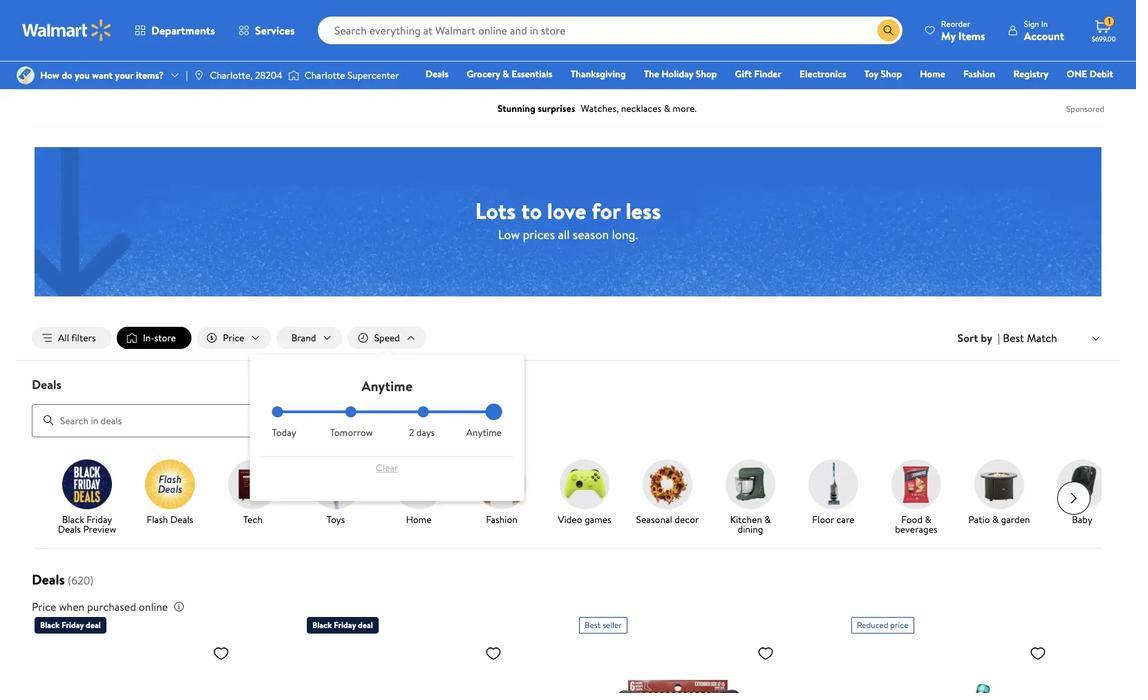 Task type: locate. For each thing, give the bounding box(es) containing it.
& right "dining"
[[765, 513, 771, 526]]

video
[[558, 513, 582, 526]]

flash
[[147, 513, 168, 526]]

best left 'seller' at the bottom right
[[585, 619, 601, 631]]

&
[[503, 67, 509, 81], [765, 513, 771, 526], [925, 513, 931, 526], [992, 513, 999, 526]]

floor
[[812, 513, 834, 526]]

& inside "link"
[[992, 513, 999, 526]]

0 horizontal spatial best
[[585, 619, 601, 631]]

0 vertical spatial home link
[[914, 66, 952, 82]]

shop right holiday
[[696, 67, 717, 81]]

clear search field text image
[[861, 25, 872, 36]]

1 vertical spatial anytime
[[466, 426, 502, 440]]

| right by
[[998, 330, 1000, 346]]

1 vertical spatial home
[[406, 513, 432, 526]]

shop inside the holiday shop link
[[696, 67, 717, 81]]

0 horizontal spatial fashion
[[486, 513, 518, 526]]

reduced
[[857, 619, 888, 631]]

& for dining
[[765, 513, 771, 526]]

you
[[75, 68, 90, 82]]

& right patio
[[992, 513, 999, 526]]

best inside popup button
[[1003, 330, 1024, 345]]

deals left preview
[[58, 522, 81, 536]]

home link
[[914, 66, 952, 82], [383, 459, 455, 527]]

all
[[58, 331, 69, 345]]

grocery
[[467, 67, 500, 81]]

deals inside "search box"
[[32, 376, 62, 393]]

2 days
[[409, 426, 435, 440]]

seasonal decor
[[636, 513, 699, 526]]

0 horizontal spatial  image
[[17, 66, 35, 84]]

electronics link
[[793, 66, 853, 82]]

dining
[[738, 522, 763, 536]]

do
[[62, 68, 72, 82]]

1 horizontal spatial |
[[998, 330, 1000, 346]]

2 deal from the left
[[358, 619, 373, 631]]

0 horizontal spatial fashion link
[[466, 459, 538, 527]]

food & beverages link
[[880, 459, 952, 537]]

1 horizontal spatial price
[[223, 331, 244, 345]]

best right by
[[1003, 330, 1024, 345]]

deal up 'playstation 5 disc console - marvel's spider-man 2 bundle' image
[[358, 619, 373, 631]]

1 horizontal spatial friday
[[87, 513, 112, 526]]

price right the store
[[223, 331, 244, 345]]

registry
[[1013, 67, 1049, 81]]

best seller
[[585, 619, 622, 631]]

1 horizontal spatial best
[[1003, 330, 1024, 345]]

when
[[59, 599, 84, 614]]

seasonal
[[636, 513, 672, 526]]

departments button
[[123, 14, 227, 47]]

2 horizontal spatial black
[[312, 619, 332, 631]]

0 horizontal spatial deal
[[86, 619, 101, 631]]

0 vertical spatial best
[[1003, 330, 1024, 345]]

1 horizontal spatial deal
[[358, 619, 373, 631]]

best for best seller
[[585, 619, 601, 631]]

anytime up how fast do you want your order? option group
[[362, 377, 413, 395]]

black friday deal
[[40, 619, 101, 631], [312, 619, 373, 631]]

best match button
[[1000, 329, 1104, 347]]

Search in deals search field
[[32, 404, 449, 437]]

price for price
[[223, 331, 244, 345]]

fashion link
[[957, 66, 1002, 82], [466, 459, 538, 527]]

patio
[[969, 513, 990, 526]]

0 horizontal spatial price
[[32, 599, 56, 614]]

& inside kitchen & dining
[[765, 513, 771, 526]]

1 horizontal spatial shop
[[881, 67, 902, 81]]

deals
[[426, 67, 449, 81], [32, 376, 62, 393], [170, 513, 193, 526], [58, 522, 81, 536], [32, 570, 65, 589]]

2 horizontal spatial friday
[[334, 619, 356, 631]]

toy
[[864, 67, 878, 81]]

1 horizontal spatial fashion
[[963, 67, 995, 81]]

sign in to add to favorites list, playstation 5 disc console - marvel's spider-man 2 bundle image
[[485, 645, 502, 662]]

one debit walmart+
[[1067, 67, 1113, 100]]

price
[[890, 619, 908, 631]]

long.
[[612, 226, 638, 243]]

& for beverages
[[925, 513, 931, 526]]

want
[[92, 68, 113, 82]]

anytime down anytime option
[[466, 426, 502, 440]]

seasonal decor image
[[643, 459, 692, 509]]

friday
[[87, 513, 112, 526], [62, 619, 84, 631], [334, 619, 356, 631]]

fashion down the items
[[963, 67, 995, 81]]

0 horizontal spatial black
[[40, 619, 60, 631]]

| right the items?
[[186, 68, 188, 82]]

0 vertical spatial home
[[920, 67, 945, 81]]

| inside sort and filter section 'element'
[[998, 330, 1000, 346]]

home link down 2 days
[[383, 459, 455, 527]]

lots to love for less. low prices all season long. image
[[35, 147, 1102, 297]]

playstation 5 disc console - marvel's spider-man 2 bundle image
[[307, 639, 507, 693]]

 image
[[17, 66, 35, 84], [193, 70, 204, 81]]

the
[[644, 67, 659, 81]]

0 vertical spatial |
[[186, 68, 188, 82]]

how do you want your items?
[[40, 68, 164, 82]]

0 horizontal spatial anytime
[[362, 377, 413, 395]]

grocery & essentials
[[467, 67, 553, 81]]

2
[[409, 426, 414, 440]]

 image for charlotte, 28204
[[193, 70, 204, 81]]

brand button
[[276, 327, 342, 349]]

2 black friday deal from the left
[[312, 619, 373, 631]]

& right 'grocery'
[[503, 67, 509, 81]]

Tomorrow radio
[[345, 406, 356, 417]]

fashion
[[963, 67, 995, 81], [486, 513, 518, 526]]

search icon image
[[883, 25, 894, 36]]

fashion down fashion image
[[486, 513, 518, 526]]

& inside food & beverages
[[925, 513, 931, 526]]

home
[[920, 67, 945, 81], [406, 513, 432, 526]]

1 horizontal spatial fashion link
[[957, 66, 1002, 82]]

none radio inside how fast do you want your order? option group
[[418, 406, 429, 417]]

0 horizontal spatial friday
[[62, 619, 84, 631]]

the holiday shop
[[644, 67, 717, 81]]

1 horizontal spatial black
[[62, 513, 84, 526]]

deals up search image
[[32, 376, 62, 393]]

0 vertical spatial anytime
[[362, 377, 413, 395]]

1 black friday deal from the left
[[40, 619, 101, 631]]

sign in to add to favorites list, apple watch series 9 gps 41mm midnight aluminum case with midnight sport band - s/m image
[[213, 645, 229, 662]]

black for the apple watch series 9 gps 41mm midnight aluminum case with midnight sport band - s/m image
[[40, 619, 60, 631]]

|
[[186, 68, 188, 82], [998, 330, 1000, 346]]

1 $699.00
[[1092, 15, 1116, 44]]

1 deal from the left
[[86, 619, 101, 631]]

price left when
[[32, 599, 56, 614]]

deal down 'price when purchased online'
[[86, 619, 101, 631]]

1 shop from the left
[[696, 67, 717, 81]]

1 horizontal spatial anytime
[[466, 426, 502, 440]]

0 horizontal spatial home link
[[383, 459, 455, 527]]

next slide for chipmodulewithimages list image
[[1057, 481, 1091, 515]]

0 vertical spatial fashion link
[[957, 66, 1002, 82]]

0 horizontal spatial shop
[[696, 67, 717, 81]]

1 vertical spatial best
[[585, 619, 601, 631]]

flash deals link
[[134, 459, 206, 527]]

home down home 'image'
[[406, 513, 432, 526]]

1 horizontal spatial black friday deal
[[312, 619, 373, 631]]

& right food
[[925, 513, 931, 526]]

0 horizontal spatial home
[[406, 513, 432, 526]]

tech image
[[228, 459, 278, 509]]

purchased
[[87, 599, 136, 614]]

video games
[[558, 513, 611, 526]]

in
[[1041, 18, 1048, 29]]

toy shop link
[[858, 66, 908, 82]]

Search search field
[[318, 17, 902, 44]]

0 horizontal spatial black friday deal
[[40, 619, 101, 631]]

black inside black friday deals preview
[[62, 513, 84, 526]]

anytime inside how fast do you want your order? option group
[[466, 426, 502, 440]]

1 horizontal spatial home
[[920, 67, 945, 81]]

2 shop from the left
[[881, 67, 902, 81]]

Walmart Site-Wide search field
[[318, 17, 902, 44]]

fashion image
[[477, 459, 527, 509]]

season
[[573, 226, 609, 243]]

None range field
[[272, 411, 502, 413]]

gift finder
[[735, 67, 782, 81]]

kitchen & dining link
[[715, 459, 786, 537]]

in-
[[143, 331, 154, 345]]

to
[[521, 195, 542, 226]]

 image left charlotte,
[[193, 70, 204, 81]]

1 vertical spatial fashion link
[[466, 459, 538, 527]]

1 horizontal spatial home link
[[914, 66, 952, 82]]

toy shop
[[864, 67, 902, 81]]

anytime
[[362, 377, 413, 395], [466, 426, 502, 440]]

my
[[941, 28, 956, 43]]

love
[[547, 195, 586, 226]]

deals link
[[419, 66, 455, 82]]

price inside dropdown button
[[223, 331, 244, 345]]

Deals search field
[[15, 376, 1121, 437]]

1 vertical spatial price
[[32, 599, 56, 614]]

1
[[1108, 15, 1111, 27]]

$699.00
[[1092, 34, 1116, 44]]

1 vertical spatial fashion
[[486, 513, 518, 526]]

shop right toy
[[881, 67, 902, 81]]

tomorrow
[[330, 426, 373, 440]]

 image left the how in the left top of the page
[[17, 66, 35, 84]]

home down "my"
[[920, 67, 945, 81]]

garden
[[1001, 513, 1030, 526]]

sign
[[1024, 18, 1039, 29]]

baby
[[1072, 513, 1093, 526]]

reduced price
[[857, 619, 908, 631]]

1 vertical spatial |
[[998, 330, 1000, 346]]

dyson v15 detect absolute vacuum | iron/gold | new image
[[851, 639, 1052, 693]]

0 horizontal spatial |
[[186, 68, 188, 82]]

preview
[[83, 522, 116, 536]]

home link down "my"
[[914, 66, 952, 82]]

lots
[[475, 195, 516, 226]]

None radio
[[418, 406, 429, 417]]

 image
[[288, 68, 299, 82]]

charlotte,
[[210, 68, 253, 82]]

black for 'playstation 5 disc console - marvel's spider-man 2 bundle' image
[[312, 619, 332, 631]]

0 vertical spatial price
[[223, 331, 244, 345]]

1 horizontal spatial  image
[[193, 70, 204, 81]]

black
[[62, 513, 84, 526], [40, 619, 60, 631], [312, 619, 332, 631]]



Task type: describe. For each thing, give the bounding box(es) containing it.
days
[[416, 426, 435, 440]]

legal information image
[[173, 601, 184, 612]]

gift finder link
[[729, 66, 788, 82]]

deal for 'playstation 5 disc console - marvel's spider-man 2 bundle' image
[[358, 619, 373, 631]]

kitchen and dining image
[[726, 459, 775, 509]]

speed
[[374, 331, 400, 345]]

reorder
[[941, 18, 971, 29]]

charlotte
[[305, 68, 345, 82]]

games
[[585, 513, 611, 526]]

price when purchased online
[[32, 599, 168, 614]]

& for garden
[[992, 513, 999, 526]]

low
[[498, 226, 520, 243]]

baby link
[[1046, 459, 1118, 527]]

video games link
[[549, 459, 621, 527]]

today
[[272, 426, 296, 440]]

(620)
[[68, 573, 94, 588]]

account
[[1024, 28, 1064, 43]]

thanksgiving
[[571, 67, 626, 81]]

 image for how do you want your items?
[[17, 66, 35, 84]]

0 vertical spatial fashion
[[963, 67, 995, 81]]

apple watch series 9 gps 41mm midnight aluminum case with midnight sport band - s/m image
[[35, 639, 235, 693]]

patio & garden link
[[963, 459, 1035, 527]]

Today radio
[[272, 406, 283, 417]]

floor care
[[812, 513, 855, 526]]

home image
[[394, 459, 444, 509]]

filters
[[71, 331, 96, 345]]

online
[[139, 599, 168, 614]]

28204
[[255, 68, 283, 82]]

less
[[626, 195, 661, 226]]

finder
[[754, 67, 782, 81]]

search image
[[43, 415, 54, 426]]

baby image
[[1057, 459, 1107, 509]]

how fast do you want your order? option group
[[272, 406, 502, 440]]

registry link
[[1007, 66, 1055, 82]]

reorder my items
[[941, 18, 985, 43]]

services
[[255, 23, 295, 38]]

deals inside black friday deals preview
[[58, 522, 81, 536]]

beverages
[[895, 522, 938, 536]]

tech
[[243, 513, 263, 526]]

best match
[[1003, 330, 1057, 345]]

genuine dickies men's dri-tech crew socks, 6-pack image
[[579, 639, 780, 693]]

clear button
[[272, 457, 502, 479]]

in-store button
[[117, 327, 191, 349]]

services button
[[227, 14, 307, 47]]

patio & garden
[[969, 513, 1030, 526]]

electronics
[[800, 67, 846, 81]]

sign in to add to favorites list, genuine dickies men's dri-tech crew socks, 6-pack image
[[757, 645, 774, 662]]

floorcare image
[[809, 459, 858, 509]]

deals left 'grocery'
[[426, 67, 449, 81]]

walmart image
[[22, 19, 112, 41]]

toys image
[[311, 459, 361, 509]]

black friday deal for 'playstation 5 disc console - marvel's spider-man 2 bundle' image
[[312, 619, 373, 631]]

prices
[[523, 226, 555, 243]]

sponsored
[[1066, 103, 1104, 114]]

seasonal decor link
[[632, 459, 704, 527]]

one debit link
[[1060, 66, 1120, 82]]

1 vertical spatial home link
[[383, 459, 455, 527]]

food & beverages image
[[892, 459, 941, 509]]

friday for the apple watch series 9 gps 41mm midnight aluminum case with midnight sport band - s/m image
[[62, 619, 84, 631]]

sort by |
[[958, 330, 1000, 346]]

flash deals image
[[145, 459, 195, 509]]

patio & garden image
[[974, 459, 1024, 509]]

store
[[154, 331, 176, 345]]

price for price when purchased online
[[32, 599, 56, 614]]

lots to love for less low prices all season long.
[[475, 195, 661, 243]]

kitchen
[[730, 513, 762, 526]]

how
[[40, 68, 59, 82]]

charlotte supercenter
[[305, 68, 399, 82]]

toys
[[327, 513, 345, 526]]

care
[[837, 513, 855, 526]]

sign in account
[[1024, 18, 1064, 43]]

all filters
[[58, 331, 96, 345]]

walmart+ link
[[1066, 86, 1120, 101]]

sort and filter section element
[[15, 316, 1121, 360]]

sign in to add to favorites list, dyson v15 detect absolute vacuum | iron/gold | new image
[[1030, 645, 1046, 662]]

Anytime radio
[[491, 406, 502, 417]]

price button
[[197, 327, 271, 349]]

your
[[115, 68, 134, 82]]

kitchen & dining
[[730, 513, 771, 536]]

departments
[[151, 23, 215, 38]]

by
[[981, 330, 992, 346]]

& for essentials
[[503, 67, 509, 81]]

friday inside black friday deals preview
[[87, 513, 112, 526]]

in-store
[[143, 331, 176, 345]]

best for best match
[[1003, 330, 1024, 345]]

grocery & essentials link
[[460, 66, 559, 82]]

black friday deals preview
[[58, 513, 116, 536]]

deal for the apple watch series 9 gps 41mm midnight aluminum case with midnight sport band - s/m image
[[86, 619, 101, 631]]

one
[[1067, 67, 1087, 81]]

deals (620)
[[32, 570, 94, 589]]

floor care link
[[798, 459, 869, 527]]

for
[[592, 195, 620, 226]]

seller
[[603, 619, 622, 631]]

match
[[1027, 330, 1057, 345]]

charlotte, 28204
[[210, 68, 283, 82]]

friday for 'playstation 5 disc console - marvel's spider-man 2 bundle' image
[[334, 619, 356, 631]]

gift
[[735, 67, 752, 81]]

all filters button
[[32, 327, 111, 349]]

video games image
[[560, 459, 610, 509]]

all
[[558, 226, 570, 243]]

flash deals
[[147, 513, 193, 526]]

thanksgiving link
[[564, 66, 632, 82]]

debit
[[1090, 67, 1113, 81]]

shop inside toy shop link
[[881, 67, 902, 81]]

black friday deal for the apple watch series 9 gps 41mm midnight aluminum case with midnight sport band - s/m image
[[40, 619, 101, 631]]

brand
[[291, 331, 316, 345]]

deals right flash
[[170, 513, 193, 526]]

black friday deals image
[[62, 459, 112, 509]]

deals left (620)
[[32, 570, 65, 589]]

decor
[[675, 513, 699, 526]]

items?
[[136, 68, 164, 82]]



Task type: vqa. For each thing, say whether or not it's contained in the screenshot.
Sort by |
yes



